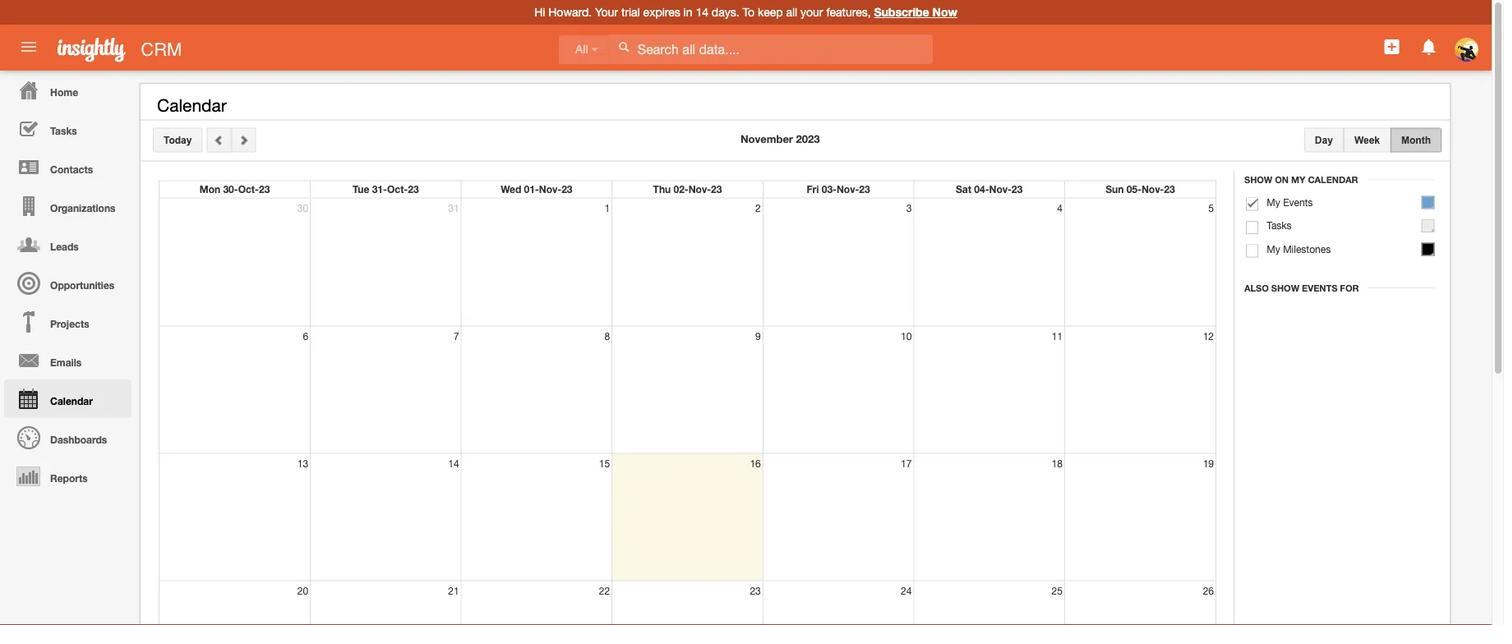 Task type: describe. For each thing, give the bounding box(es) containing it.
1 vertical spatial events
[[1302, 283, 1338, 294]]

opportunities
[[50, 280, 115, 291]]

23 for sat 04-nov-23
[[1012, 184, 1023, 195]]

02-
[[674, 184, 689, 195]]

Tasks checkbox
[[1246, 221, 1259, 234]]

your
[[801, 5, 823, 19]]

mon 30-oct-23
[[200, 184, 270, 195]]

leads link
[[4, 225, 132, 264]]

11
[[1052, 331, 1063, 342]]

november
[[741, 133, 793, 146]]

hi
[[535, 5, 545, 19]]

tue
[[353, 184, 369, 195]]

23 for tue 31-oct-23
[[408, 184, 419, 195]]

0 vertical spatial my
[[1292, 175, 1306, 185]]

keep
[[758, 5, 783, 19]]

nov- for 04-
[[989, 184, 1012, 195]]

to
[[743, 5, 755, 19]]

4
[[1057, 203, 1063, 214]]

leads
[[50, 241, 79, 252]]

also show events for
[[1245, 283, 1359, 294]]

wed
[[501, 184, 521, 195]]

26
[[1203, 586, 1214, 597]]

expires
[[643, 5, 681, 19]]

17
[[901, 458, 912, 470]]

15
[[599, 458, 610, 470]]

week button
[[1344, 128, 1391, 153]]

fri 03-nov-23
[[807, 184, 870, 195]]

0 vertical spatial calendar
[[157, 95, 227, 116]]

05-
[[1127, 184, 1142, 195]]

day
[[1315, 134, 1333, 146]]

month
[[1402, 134, 1431, 146]]

21
[[448, 586, 459, 597]]

23 for wed 01-nov-23
[[562, 184, 573, 195]]

day button
[[1305, 128, 1344, 153]]

features,
[[827, 5, 871, 19]]

all
[[786, 5, 798, 19]]

tue 31-oct-23
[[353, 184, 419, 195]]

mon
[[200, 184, 220, 195]]

13
[[297, 458, 308, 470]]

8
[[605, 331, 610, 342]]

my for my events
[[1267, 196, 1281, 208]]

today
[[164, 134, 192, 146]]

5
[[1209, 203, 1214, 214]]

previous image
[[213, 134, 225, 146]]

trial
[[621, 5, 640, 19]]

sun
[[1106, 184, 1124, 195]]

subscribe
[[874, 5, 930, 19]]

23 for thu 02-nov-23
[[711, 184, 722, 195]]

dashboards
[[50, 434, 107, 446]]

6
[[303, 331, 308, 342]]

31-
[[372, 184, 387, 195]]

on
[[1275, 175, 1289, 185]]

1 vertical spatial 14
[[448, 458, 459, 470]]

1 vertical spatial tasks
[[1267, 220, 1292, 231]]

12
[[1203, 331, 1214, 342]]

calendar inside navigation
[[50, 395, 93, 407]]

24
[[901, 586, 912, 597]]

opportunities link
[[4, 264, 132, 303]]

My Milestones checkbox
[[1246, 245, 1259, 258]]

reports link
[[4, 457, 132, 496]]

month button
[[1391, 128, 1442, 153]]

0 vertical spatial events
[[1283, 196, 1313, 208]]

now
[[933, 5, 958, 19]]

nov- for 05-
[[1142, 184, 1164, 195]]

sun 05-nov-23
[[1106, 184, 1175, 195]]

sat
[[956, 184, 972, 195]]

nov- for 02-
[[689, 184, 711, 195]]

november 2023
[[741, 133, 820, 146]]

19
[[1203, 458, 1214, 470]]

milestones
[[1283, 243, 1331, 255]]

22
[[599, 586, 610, 597]]

in
[[684, 5, 693, 19]]

1 vertical spatial calendar
[[1308, 175, 1359, 185]]

03-
[[822, 184, 837, 195]]

projects link
[[4, 303, 132, 341]]



Task type: vqa. For each thing, say whether or not it's contained in the screenshot.
first Nov- from the left
yes



Task type: locate. For each thing, give the bounding box(es) containing it.
2 nov- from the left
[[689, 184, 711, 195]]

oct-
[[238, 184, 259, 195], [387, 184, 408, 195]]

calendar link
[[4, 380, 132, 418]]

23 for fri 03-nov-23
[[859, 184, 870, 195]]

2 oct- from the left
[[387, 184, 408, 195]]

contacts
[[50, 164, 93, 175]]

my right my milestones option
[[1267, 243, 1281, 255]]

home
[[50, 86, 78, 98]]

23
[[259, 184, 270, 195], [408, 184, 419, 195], [562, 184, 573, 195], [711, 184, 722, 195], [859, 184, 870, 195], [1012, 184, 1023, 195], [1164, 184, 1175, 195], [750, 586, 761, 597]]

calendar
[[157, 95, 227, 116], [1308, 175, 1359, 185], [50, 395, 93, 407]]

2023
[[796, 133, 820, 146]]

1
[[605, 203, 610, 214]]

events left for
[[1302, 283, 1338, 294]]

2 horizontal spatial calendar
[[1308, 175, 1359, 185]]

10
[[901, 331, 912, 342]]

2 vertical spatial calendar
[[50, 395, 93, 407]]

1 oct- from the left
[[238, 184, 259, 195]]

oct- right 'mon'
[[238, 184, 259, 195]]

show
[[1245, 175, 1273, 185], [1272, 283, 1300, 294]]

4 nov- from the left
[[989, 184, 1012, 195]]

1 horizontal spatial 14
[[696, 5, 709, 19]]

hi howard. your trial expires in 14 days. to keep all your features, subscribe now
[[535, 5, 958, 19]]

show right also
[[1272, 283, 1300, 294]]

1 vertical spatial my
[[1267, 196, 1281, 208]]

18
[[1052, 458, 1063, 470]]

fri
[[807, 184, 819, 195]]

emails
[[50, 357, 82, 368]]

howard.
[[549, 5, 592, 19]]

contacts link
[[4, 148, 132, 187]]

white image
[[618, 41, 630, 53]]

thu 02-nov-23
[[653, 184, 722, 195]]

7
[[454, 331, 459, 342]]

0 horizontal spatial 14
[[448, 458, 459, 470]]

1 horizontal spatial oct-
[[387, 184, 408, 195]]

events
[[1283, 196, 1313, 208], [1302, 283, 1338, 294]]

my
[[1292, 175, 1306, 185], [1267, 196, 1281, 208], [1267, 243, 1281, 255]]

projects
[[50, 318, 89, 330]]

0 horizontal spatial tasks
[[50, 125, 77, 136]]

3 nov- from the left
[[837, 184, 859, 195]]

Search all data.... text field
[[609, 34, 933, 64]]

show left "on"
[[1245, 175, 1273, 185]]

subscribe now link
[[874, 5, 958, 19]]

nov- right thu
[[689, 184, 711, 195]]

week
[[1355, 134, 1380, 146]]

my right "on"
[[1292, 175, 1306, 185]]

0 vertical spatial tasks
[[50, 125, 77, 136]]

0 vertical spatial 14
[[696, 5, 709, 19]]

2 vertical spatial my
[[1267, 243, 1281, 255]]

My Events checkbox
[[1246, 198, 1259, 211]]

tasks down my events
[[1267, 220, 1292, 231]]

nov-
[[539, 184, 562, 195], [689, 184, 711, 195], [837, 184, 859, 195], [989, 184, 1012, 195], [1142, 184, 1164, 195]]

my milestones
[[1267, 243, 1331, 255]]

5 nov- from the left
[[1142, 184, 1164, 195]]

oct- for 30-
[[238, 184, 259, 195]]

01-
[[524, 184, 539, 195]]

calendar up dashboards link
[[50, 395, 93, 407]]

30-
[[223, 184, 238, 195]]

0 horizontal spatial calendar
[[50, 395, 93, 407]]

emails link
[[4, 341, 132, 380]]

tasks
[[50, 125, 77, 136], [1267, 220, 1292, 231]]

1 horizontal spatial calendar
[[157, 95, 227, 116]]

1 horizontal spatial tasks
[[1267, 220, 1292, 231]]

navigation
[[0, 71, 132, 496]]

oct- right the tue
[[387, 184, 408, 195]]

nov- right the wed
[[539, 184, 562, 195]]

today button
[[153, 128, 203, 153]]

16
[[750, 458, 761, 470]]

my right "my events" checkbox in the right top of the page
[[1267, 196, 1281, 208]]

all link
[[559, 35, 609, 64]]

my events
[[1267, 196, 1313, 208]]

all
[[576, 43, 588, 56]]

3
[[907, 203, 912, 214]]

my for my milestones
[[1267, 243, 1281, 255]]

home link
[[4, 71, 132, 109]]

20
[[297, 586, 308, 597]]

also
[[1245, 283, 1269, 294]]

1 vertical spatial show
[[1272, 283, 1300, 294]]

0 horizontal spatial oct-
[[238, 184, 259, 195]]

30
[[297, 203, 308, 214]]

events down show on my calendar
[[1283, 196, 1313, 208]]

days.
[[712, 5, 740, 19]]

nov- right sun
[[1142, 184, 1164, 195]]

nov- for 03-
[[837, 184, 859, 195]]

tasks link
[[4, 109, 132, 148]]

nov- for 01-
[[539, 184, 562, 195]]

next image
[[238, 134, 249, 146]]

31
[[448, 203, 459, 214]]

2
[[756, 203, 761, 214]]

9
[[756, 331, 761, 342]]

1 nov- from the left
[[539, 184, 562, 195]]

organizations
[[50, 202, 116, 214]]

oct- for 31-
[[387, 184, 408, 195]]

notifications image
[[1420, 37, 1439, 57]]

organizations link
[[4, 187, 132, 225]]

sat 04-nov-23
[[956, 184, 1023, 195]]

dashboards link
[[4, 418, 132, 457]]

nov- right sat
[[989, 184, 1012, 195]]

crm
[[141, 39, 182, 60]]

tasks up contacts link
[[50, 125, 77, 136]]

wed 01-nov-23
[[501, 184, 573, 195]]

23 for sun 05-nov-23
[[1164, 184, 1175, 195]]

0 vertical spatial show
[[1245, 175, 1273, 185]]

14
[[696, 5, 709, 19], [448, 458, 459, 470]]

your
[[595, 5, 618, 19]]

navigation containing home
[[0, 71, 132, 496]]

calendar down day button
[[1308, 175, 1359, 185]]

calendar up today
[[157, 95, 227, 116]]

04-
[[974, 184, 989, 195]]

nov- right fri
[[837, 184, 859, 195]]

thu
[[653, 184, 671, 195]]

for
[[1340, 283, 1359, 294]]

reports
[[50, 473, 88, 484]]

23 for mon 30-oct-23
[[259, 184, 270, 195]]

25
[[1052, 586, 1063, 597]]

show on my calendar
[[1245, 175, 1359, 185]]



